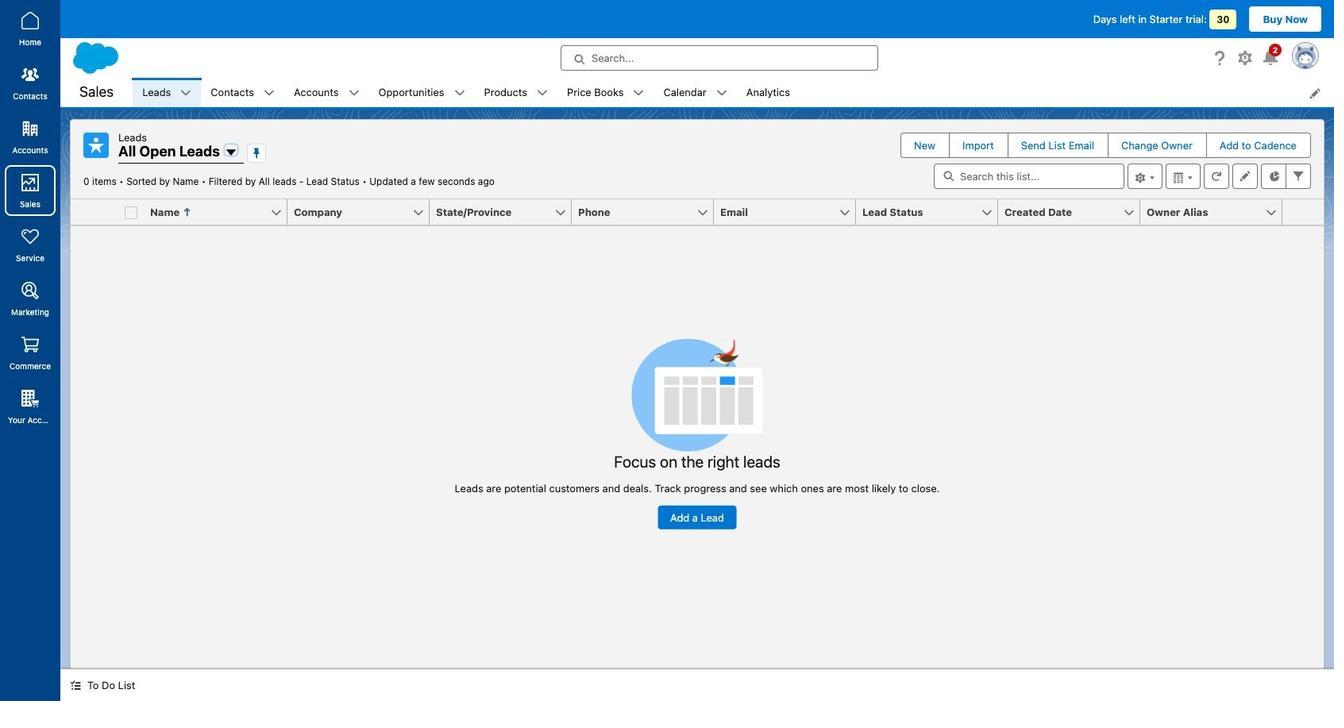Task type: locate. For each thing, give the bounding box(es) containing it.
text default image
[[264, 88, 275, 99], [348, 88, 359, 99], [454, 88, 465, 99], [537, 88, 548, 99]]

list item
[[133, 78, 201, 107], [201, 78, 284, 107], [284, 78, 369, 107], [369, 78, 475, 107], [475, 78, 557, 107], [557, 78, 654, 107], [654, 78, 737, 107]]

2 list item from the left
[[201, 78, 284, 107]]

list
[[133, 78, 1334, 107]]

state/province element
[[430, 199, 581, 226]]

1 text default image from the left
[[264, 88, 275, 99]]

Search All Open Leads list view. search field
[[934, 164, 1124, 189]]

5 list item from the left
[[475, 78, 557, 107]]

phone element
[[572, 199, 723, 226]]

all open leads status
[[83, 176, 369, 187]]

text default image
[[181, 88, 192, 99], [633, 88, 644, 99], [716, 88, 727, 99], [70, 680, 81, 691]]

created date element
[[998, 199, 1150, 226]]

7 list item from the left
[[654, 78, 737, 107]]

text default image for second list item from left
[[264, 88, 275, 99]]

lead status element
[[856, 199, 1008, 226]]

3 text default image from the left
[[454, 88, 465, 99]]

status
[[455, 338, 940, 529]]

4 text default image from the left
[[537, 88, 548, 99]]

cell
[[118, 199, 144, 226]]

text default image for 5th list item from the left
[[537, 88, 548, 99]]

action image
[[1283, 199, 1324, 225]]

2 text default image from the left
[[348, 88, 359, 99]]

text default image for 5th list item from the right
[[348, 88, 359, 99]]



Task type: vqa. For each thing, say whether or not it's contained in the screenshot.
cell in the 'All Open Leads|Leads|List View' Element
yes



Task type: describe. For each thing, give the bounding box(es) containing it.
6 list item from the left
[[557, 78, 654, 107]]

1 list item from the left
[[133, 78, 201, 107]]

item number element
[[71, 199, 118, 226]]

all open leads|leads|list view element
[[70, 119, 1325, 669]]

owner alias element
[[1140, 199, 1292, 226]]

text default image for fourth list item from left
[[454, 88, 465, 99]]

company element
[[287, 199, 439, 226]]

email element
[[714, 199, 866, 226]]

4 list item from the left
[[369, 78, 475, 107]]

name element
[[144, 199, 297, 226]]

cell inside all open leads|leads|list view element
[[118, 199, 144, 226]]

item number image
[[71, 199, 118, 225]]

3 list item from the left
[[284, 78, 369, 107]]

action element
[[1283, 199, 1324, 226]]



